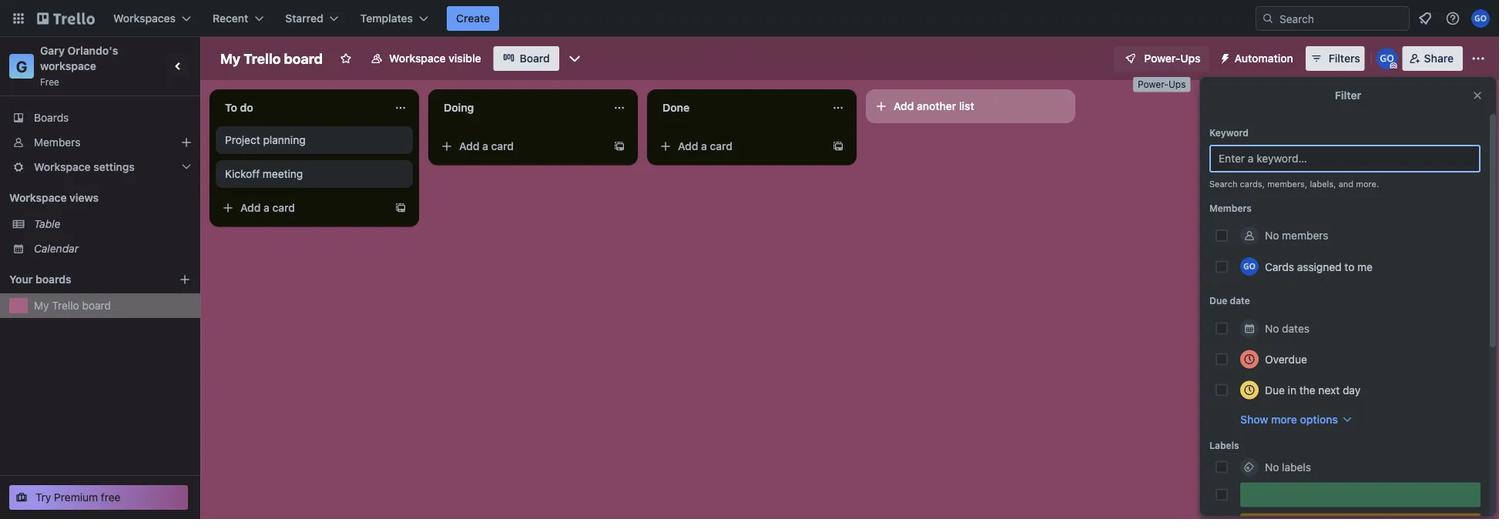 Task type: vqa. For each thing, say whether or not it's contained in the screenshot.
Show menu icon
yes



Task type: describe. For each thing, give the bounding box(es) containing it.
done
[[663, 101, 690, 114]]

Doing text field
[[434, 96, 604, 120]]

workspace visible
[[389, 52, 481, 65]]

try premium free button
[[9, 485, 188, 510]]

create button
[[447, 6, 499, 31]]

search
[[1209, 179, 1238, 189]]

calendar
[[34, 242, 79, 255]]

add a card for doing
[[459, 140, 514, 153]]

card for doing
[[491, 140, 514, 153]]

g
[[16, 57, 27, 75]]

my trello board inside my trello board link
[[34, 299, 111, 312]]

cards,
[[1240, 179, 1265, 189]]

add a card for to do
[[240, 201, 295, 214]]

the
[[1299, 384, 1316, 396]]

gary orlando (garyorlando) image
[[1471, 9, 1490, 28]]

switch to… image
[[11, 11, 26, 26]]

planning
[[263, 134, 306, 146]]

my inside text box
[[220, 50, 240, 67]]

labels
[[1209, 440, 1239, 451]]

automation button
[[1213, 46, 1302, 71]]

add for done
[[678, 140, 698, 153]]

another
[[917, 100, 956, 112]]

gary orlando's workspace free
[[40, 44, 121, 87]]

Enter a keyword… text field
[[1209, 145, 1481, 173]]

board inside my trello board text box
[[284, 50, 323, 67]]

settings
[[93, 161, 135, 173]]

templates
[[360, 12, 413, 25]]

open information menu image
[[1445, 11, 1461, 26]]

Done text field
[[653, 96, 823, 120]]

me
[[1357, 260, 1373, 273]]

workspace navigation collapse icon image
[[168, 55, 190, 77]]

boards
[[34, 111, 69, 124]]

show
[[1240, 413, 1268, 426]]

to do
[[225, 101, 253, 114]]

power-ups inside button
[[1144, 52, 1201, 65]]

sm image
[[1213, 46, 1235, 68]]

Search field
[[1274, 7, 1409, 30]]

Board name text field
[[213, 46, 330, 71]]

starred button
[[276, 6, 348, 31]]

due for due date
[[1209, 295, 1227, 306]]

add another list button
[[866, 89, 1075, 123]]

power- inside tooltip
[[1138, 79, 1169, 90]]

filters button
[[1306, 46, 1365, 71]]

no for no dates
[[1265, 322, 1279, 335]]

day
[[1343, 384, 1361, 396]]

filters
[[1329, 52, 1360, 65]]

and
[[1339, 179, 1354, 189]]

kickoff meeting
[[225, 168, 303, 180]]

gary orlando's workspace link
[[40, 44, 121, 72]]

a for done
[[701, 140, 707, 153]]

primary element
[[0, 0, 1499, 37]]

table
[[34, 218, 60, 230]]

list
[[959, 100, 974, 112]]

no members
[[1265, 229, 1329, 242]]

add a card button for doing
[[434, 134, 607, 159]]

add a card for done
[[678, 140, 733, 153]]

free
[[101, 491, 121, 504]]

workspace visible button
[[361, 46, 490, 71]]

in
[[1288, 384, 1297, 396]]

options
[[1300, 413, 1338, 426]]

add another list
[[894, 100, 974, 112]]

doing
[[444, 101, 474, 114]]

a for to do
[[264, 201, 270, 214]]

more
[[1271, 413, 1297, 426]]

0 notifications image
[[1416, 9, 1434, 28]]

meeting
[[263, 168, 303, 180]]

1 vertical spatial gary orlando (garyorlando) image
[[1240, 257, 1259, 276]]

workspaces
[[113, 12, 176, 25]]

show more options
[[1240, 413, 1338, 426]]

due date
[[1209, 295, 1250, 306]]

to
[[225, 101, 237, 114]]

workspace
[[40, 60, 96, 72]]

recent
[[213, 12, 248, 25]]

members link
[[0, 130, 200, 155]]

1 vertical spatial my
[[34, 299, 49, 312]]

share
[[1424, 52, 1454, 65]]

your boards
[[9, 273, 71, 286]]

automation
[[1235, 52, 1293, 65]]

close popover image
[[1471, 89, 1484, 102]]

workspace views
[[9, 191, 99, 204]]

templates button
[[351, 6, 438, 31]]

card for done
[[710, 140, 733, 153]]

next
[[1318, 384, 1340, 396]]

workspace settings button
[[0, 155, 200, 179]]

card for to do
[[272, 201, 295, 214]]

board link
[[494, 46, 559, 71]]

show more options button
[[1240, 412, 1354, 427]]

date
[[1230, 295, 1250, 306]]

this member is an admin of this board. image
[[1390, 62, 1397, 69]]

g link
[[9, 54, 34, 79]]

trello inside text box
[[244, 50, 281, 67]]

gary
[[40, 44, 65, 57]]

due for due in the next day
[[1265, 384, 1285, 396]]

starred
[[285, 12, 323, 25]]

search cards, members, labels, and more.
[[1209, 179, 1379, 189]]

table link
[[34, 216, 191, 232]]



Task type: locate. For each thing, give the bounding box(es) containing it.
1 horizontal spatial create from template… image
[[832, 140, 844, 153]]

0 horizontal spatial a
[[264, 201, 270, 214]]

workspace for workspace views
[[9, 191, 67, 204]]

add down done on the top of the page
[[678, 140, 698, 153]]

create from template… image
[[394, 202, 407, 214]]

0 horizontal spatial trello
[[52, 299, 79, 312]]

card down meeting
[[272, 201, 295, 214]]

members,
[[1267, 179, 1307, 189]]

members down search
[[1209, 203, 1252, 213]]

trello
[[244, 50, 281, 67], [52, 299, 79, 312]]

1 horizontal spatial board
[[284, 50, 323, 67]]

keyword
[[1209, 127, 1249, 138]]

1 vertical spatial power-ups
[[1138, 79, 1186, 90]]

1 horizontal spatial my trello board
[[220, 50, 323, 67]]

0 horizontal spatial card
[[272, 201, 295, 214]]

recent button
[[203, 6, 273, 31]]

no labels
[[1265, 461, 1311, 473]]

2 no from the top
[[1265, 322, 1279, 335]]

kickoff
[[225, 168, 260, 180]]

labels
[[1282, 461, 1311, 473]]

my down your boards
[[34, 299, 49, 312]]

labels,
[[1310, 179, 1336, 189]]

workspace
[[389, 52, 446, 65], [34, 161, 91, 173], [9, 191, 67, 204]]

show menu image
[[1471, 51, 1486, 66]]

0 horizontal spatial add a card
[[240, 201, 295, 214]]

assigned
[[1297, 260, 1342, 273]]

boards
[[35, 273, 71, 286]]

due left in
[[1265, 384, 1285, 396]]

a down done text field
[[701, 140, 707, 153]]

0 vertical spatial power-ups
[[1144, 52, 1201, 65]]

create from template… image for done
[[832, 140, 844, 153]]

add
[[894, 100, 914, 112], [459, 140, 480, 153], [678, 140, 698, 153], [240, 201, 261, 214]]

workspace for workspace settings
[[34, 161, 91, 173]]

1 horizontal spatial add a card
[[459, 140, 514, 153]]

workspace down templates popup button
[[389, 52, 446, 65]]

To do text field
[[216, 96, 385, 120]]

0 vertical spatial board
[[284, 50, 323, 67]]

workspace up the table
[[9, 191, 67, 204]]

1 horizontal spatial card
[[491, 140, 514, 153]]

board down your boards with 1 items element
[[82, 299, 111, 312]]

add a card down done on the top of the page
[[678, 140, 733, 153]]

power-ups inside tooltip
[[1138, 79, 1186, 90]]

1 horizontal spatial trello
[[244, 50, 281, 67]]

ups down power-ups button
[[1169, 79, 1186, 90]]

customize views image
[[567, 51, 582, 66]]

1 vertical spatial members
[[1209, 203, 1252, 213]]

0 vertical spatial no
[[1265, 229, 1279, 242]]

1 vertical spatial board
[[82, 299, 111, 312]]

share button
[[1403, 46, 1463, 71]]

power-ups up power-ups tooltip
[[1144, 52, 1201, 65]]

your boards with 1 items element
[[9, 270, 156, 289]]

no up the cards at bottom
[[1265, 229, 1279, 242]]

board
[[520, 52, 550, 65]]

add a card down "doing"
[[459, 140, 514, 153]]

calendar link
[[34, 241, 191, 257]]

1 horizontal spatial add a card button
[[434, 134, 607, 159]]

workspace inside button
[[389, 52, 446, 65]]

color: green, title: none element
[[1240, 483, 1481, 507]]

my
[[220, 50, 240, 67], [34, 299, 49, 312]]

1 vertical spatial workspace
[[34, 161, 91, 173]]

views
[[69, 191, 99, 204]]

0 horizontal spatial due
[[1209, 295, 1227, 306]]

power- up power-ups tooltip
[[1144, 52, 1180, 65]]

ups left the sm icon
[[1180, 52, 1201, 65]]

power- down power-ups button
[[1138, 79, 1169, 90]]

create from template… image
[[613, 140, 626, 153], [832, 140, 844, 153]]

no
[[1265, 229, 1279, 242], [1265, 322, 1279, 335], [1265, 461, 1279, 473]]

2 horizontal spatial add a card
[[678, 140, 733, 153]]

0 horizontal spatial board
[[82, 299, 111, 312]]

0 vertical spatial my
[[220, 50, 240, 67]]

gary orlando (garyorlando) image right filters
[[1376, 48, 1398, 69]]

add down kickoff
[[240, 201, 261, 214]]

2 horizontal spatial a
[[701, 140, 707, 153]]

board inside my trello board link
[[82, 299, 111, 312]]

1 horizontal spatial my
[[220, 50, 240, 67]]

workspaces button
[[104, 6, 200, 31]]

workspace inside popup button
[[34, 161, 91, 173]]

members
[[1282, 229, 1329, 242]]

power-ups down power-ups button
[[1138, 79, 1186, 90]]

kickoff meeting link
[[225, 166, 404, 182]]

a down kickoff meeting
[[264, 201, 270, 214]]

0 vertical spatial trello
[[244, 50, 281, 67]]

1 horizontal spatial due
[[1265, 384, 1285, 396]]

more.
[[1356, 179, 1379, 189]]

1 vertical spatial power-
[[1138, 79, 1169, 90]]

star or unstar board image
[[340, 52, 352, 65]]

0 vertical spatial workspace
[[389, 52, 446, 65]]

add left another
[[894, 100, 914, 112]]

workspace for workspace visible
[[389, 52, 446, 65]]

0 horizontal spatial members
[[34, 136, 80, 149]]

a for doing
[[482, 140, 488, 153]]

create from template… image for doing
[[613, 140, 626, 153]]

back to home image
[[37, 6, 95, 31]]

1 vertical spatial no
[[1265, 322, 1279, 335]]

visible
[[449, 52, 481, 65]]

create
[[456, 12, 490, 25]]

2 horizontal spatial card
[[710, 140, 733, 153]]

try premium free
[[35, 491, 121, 504]]

project planning
[[225, 134, 306, 146]]

0 horizontal spatial my
[[34, 299, 49, 312]]

add for to do
[[240, 201, 261, 214]]

my trello board inside my trello board text box
[[220, 50, 323, 67]]

members down boards
[[34, 136, 80, 149]]

add a card button
[[434, 134, 607, 159], [653, 134, 826, 159], [216, 196, 388, 220]]

1 create from template… image from the left
[[613, 140, 626, 153]]

2 vertical spatial no
[[1265, 461, 1279, 473]]

power- inside button
[[1144, 52, 1180, 65]]

power-
[[1144, 52, 1180, 65], [1138, 79, 1169, 90]]

orlando's
[[67, 44, 118, 57]]

premium
[[54, 491, 98, 504]]

cards assigned to me
[[1265, 260, 1373, 273]]

ups inside button
[[1180, 52, 1201, 65]]

trello down boards
[[52, 299, 79, 312]]

to
[[1345, 260, 1355, 273]]

members
[[34, 136, 80, 149], [1209, 203, 1252, 213]]

workspace settings
[[34, 161, 135, 173]]

card down done text field
[[710, 140, 733, 153]]

1 horizontal spatial a
[[482, 140, 488, 153]]

boards link
[[0, 106, 200, 130]]

no for no labels
[[1265, 461, 1279, 473]]

add down "doing"
[[459, 140, 480, 153]]

card down doing text box
[[491, 140, 514, 153]]

1 vertical spatial due
[[1265, 384, 1285, 396]]

try
[[35, 491, 51, 504]]

add for doing
[[459, 140, 480, 153]]

add a card button for done
[[653, 134, 826, 159]]

gary orlando (garyorlando) image
[[1376, 48, 1398, 69], [1240, 257, 1259, 276]]

my trello board down the starred
[[220, 50, 323, 67]]

my down recent
[[220, 50, 240, 67]]

0 horizontal spatial my trello board
[[34, 299, 111, 312]]

3 no from the top
[[1265, 461, 1279, 473]]

2 create from template… image from the left
[[832, 140, 844, 153]]

workspace up workspace views
[[34, 161, 91, 173]]

0 vertical spatial members
[[34, 136, 80, 149]]

dates
[[1282, 322, 1310, 335]]

ups inside tooltip
[[1169, 79, 1186, 90]]

0 vertical spatial gary orlando (garyorlando) image
[[1376, 48, 1398, 69]]

1 horizontal spatial members
[[1209, 203, 1252, 213]]

overdue
[[1265, 353, 1307, 366]]

board
[[284, 50, 323, 67], [82, 299, 111, 312]]

no left labels
[[1265, 461, 1279, 473]]

0 vertical spatial my trello board
[[220, 50, 323, 67]]

due
[[1209, 295, 1227, 306], [1265, 384, 1285, 396]]

1 horizontal spatial gary orlando (garyorlando) image
[[1376, 48, 1398, 69]]

search image
[[1262, 12, 1274, 25]]

filter
[[1335, 89, 1361, 102]]

board down the starred
[[284, 50, 323, 67]]

ups
[[1180, 52, 1201, 65], [1169, 79, 1186, 90]]

free
[[40, 76, 59, 87]]

1 no from the top
[[1265, 229, 1279, 242]]

power-ups tooltip
[[1133, 77, 1191, 92]]

project planning link
[[225, 133, 404, 148]]

do
[[240, 101, 253, 114]]

0 vertical spatial ups
[[1180, 52, 1201, 65]]

0 vertical spatial power-
[[1144, 52, 1180, 65]]

cards
[[1265, 260, 1294, 273]]

power-ups
[[1144, 52, 1201, 65], [1138, 79, 1186, 90]]

0 horizontal spatial gary orlando (garyorlando) image
[[1240, 257, 1259, 276]]

your
[[9, 273, 33, 286]]

add board image
[[179, 273, 191, 286]]

no dates
[[1265, 322, 1310, 335]]

due left date
[[1209, 295, 1227, 306]]

0 horizontal spatial create from template… image
[[613, 140, 626, 153]]

my trello board down your boards with 1 items element
[[34, 299, 111, 312]]

project
[[225, 134, 260, 146]]

no left dates
[[1265, 322, 1279, 335]]

due in the next day
[[1265, 384, 1361, 396]]

trello down recent popup button
[[244, 50, 281, 67]]

1 vertical spatial ups
[[1169, 79, 1186, 90]]

1 vertical spatial trello
[[52, 299, 79, 312]]

gary orlando (garyorlando) image left the cards at bottom
[[1240, 257, 1259, 276]]

add a card down kickoff meeting
[[240, 201, 295, 214]]

add a card button for to do
[[216, 196, 388, 220]]

a
[[482, 140, 488, 153], [701, 140, 707, 153], [264, 201, 270, 214]]

0 vertical spatial due
[[1209, 295, 1227, 306]]

add a card button down done text field
[[653, 134, 826, 159]]

add a card button down kickoff meeting 'link'
[[216, 196, 388, 220]]

2 vertical spatial workspace
[[9, 191, 67, 204]]

add a card
[[459, 140, 514, 153], [678, 140, 733, 153], [240, 201, 295, 214]]

1 vertical spatial my trello board
[[34, 299, 111, 312]]

my trello board link
[[34, 298, 191, 314]]

2 horizontal spatial add a card button
[[653, 134, 826, 159]]

my trello board
[[220, 50, 323, 67], [34, 299, 111, 312]]

no for no members
[[1265, 229, 1279, 242]]

card
[[491, 140, 514, 153], [710, 140, 733, 153], [272, 201, 295, 214]]

a down doing text box
[[482, 140, 488, 153]]

power-ups button
[[1113, 46, 1210, 71]]

add a card button down doing text box
[[434, 134, 607, 159]]

0 horizontal spatial add a card button
[[216, 196, 388, 220]]



